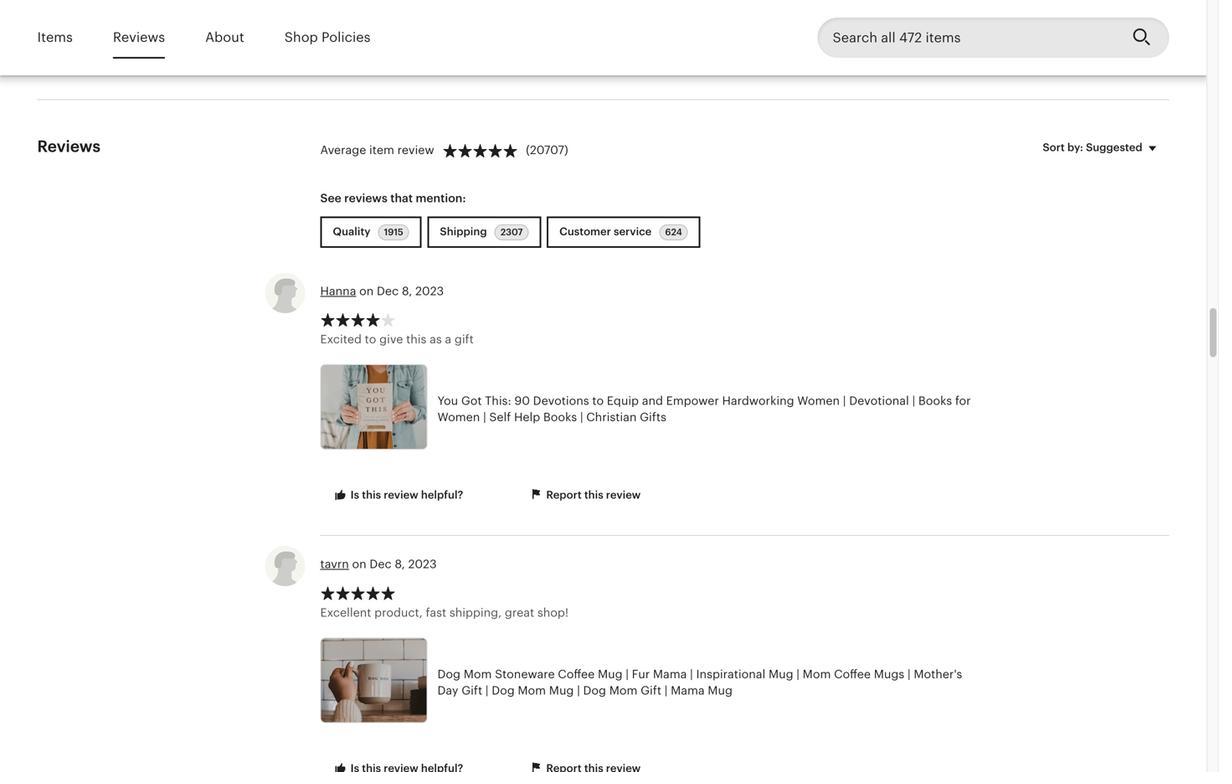 Task type: locate. For each thing, give the bounding box(es) containing it.
you
[[437, 394, 458, 407]]

1 vertical spatial on
[[352, 557, 367, 571]]

90
[[514, 394, 530, 407]]

devotions
[[533, 394, 589, 407]]

gift down fur
[[641, 684, 661, 697]]

hardworking
[[722, 394, 794, 407]]

women down you
[[437, 410, 480, 424]]

customer
[[559, 225, 611, 238]]

2023 up as
[[415, 284, 444, 298]]

review right report
[[606, 489, 641, 501]]

mom down fur
[[609, 684, 638, 697]]

report this review button
[[516, 480, 653, 511]]

coffee left mugs
[[834, 667, 871, 681]]

sort by: suggested
[[1043, 141, 1143, 154]]

mama
[[653, 667, 687, 681], [671, 684, 705, 697]]

2 coffee from the left
[[834, 667, 871, 681]]

0 horizontal spatial gift
[[462, 684, 482, 697]]

review for is this review helpful?
[[384, 489, 418, 501]]

mom left stoneware
[[464, 667, 492, 681]]

this
[[406, 332, 427, 346], [362, 489, 381, 501], [584, 489, 603, 501]]

0 horizontal spatial dog
[[437, 667, 461, 681]]

Search all 472 items text field
[[818, 18, 1119, 58]]

by:
[[1067, 141, 1083, 154]]

to left the give at the left
[[365, 332, 376, 346]]

mama down "inspirational" at the bottom right
[[671, 684, 705, 697]]

and
[[642, 394, 663, 407]]

1 horizontal spatial to
[[592, 394, 604, 407]]

1 vertical spatial 8,
[[395, 557, 405, 571]]

1 vertical spatial 2023
[[408, 557, 437, 571]]

review inside "button"
[[384, 489, 418, 501]]

review left helpful?
[[384, 489, 418, 501]]

|
[[843, 394, 846, 407], [912, 394, 915, 407], [483, 410, 486, 424], [580, 410, 583, 424], [626, 667, 629, 681], [690, 667, 693, 681], [796, 667, 800, 681], [908, 667, 911, 681], [485, 684, 489, 697], [577, 684, 580, 697], [665, 684, 668, 697]]

review right item
[[397, 143, 434, 156]]

is this review helpful? button
[[320, 480, 476, 511]]

customer service
[[559, 225, 654, 238]]

mom left mugs
[[803, 667, 831, 681]]

1 horizontal spatial books
[[918, 394, 952, 407]]

review inside button
[[606, 489, 641, 501]]

on
[[359, 284, 374, 298], [352, 557, 367, 571]]

reviews
[[344, 191, 388, 205]]

on for hanna
[[359, 284, 374, 298]]

2023 for tavrn on dec 8, 2023
[[408, 557, 437, 571]]

to
[[365, 332, 376, 346], [592, 394, 604, 407]]

1 horizontal spatial dog
[[492, 684, 515, 697]]

women
[[797, 394, 840, 407], [437, 410, 480, 424]]

dec right tavrn
[[370, 557, 392, 571]]

review
[[397, 143, 434, 156], [384, 489, 418, 501], [606, 489, 641, 501]]

excellent
[[320, 606, 371, 619]]

dog
[[437, 667, 461, 681], [492, 684, 515, 697], [583, 684, 606, 697]]

0 vertical spatial to
[[365, 332, 376, 346]]

gift right "day"
[[462, 684, 482, 697]]

excited
[[320, 332, 362, 346]]

reviews
[[113, 30, 165, 45], [37, 137, 101, 155]]

shop!
[[537, 606, 569, 619]]

dec up the give at the left
[[377, 284, 399, 298]]

0 horizontal spatial books
[[543, 410, 577, 424]]

0 horizontal spatial coffee
[[558, 667, 595, 681]]

mama right fur
[[653, 667, 687, 681]]

8, up excited to give this as a gift
[[402, 284, 412, 298]]

mom
[[464, 667, 492, 681], [803, 667, 831, 681], [518, 684, 546, 697], [609, 684, 638, 697]]

1 vertical spatial reviews
[[37, 137, 101, 155]]

books left for
[[918, 394, 952, 407]]

1 horizontal spatial women
[[797, 394, 840, 407]]

excellent product, fast shipping, great shop!
[[320, 606, 569, 619]]

mug down stoneware
[[549, 684, 574, 697]]

shop
[[284, 30, 318, 45]]

mug right "inspirational" at the bottom right
[[769, 667, 793, 681]]

0 vertical spatial women
[[797, 394, 840, 407]]

you got this: 90 devotions to equip and empower hardworking women | devotional | books for women | self help books | christian gifts
[[437, 394, 971, 424]]

mug
[[598, 667, 623, 681], [769, 667, 793, 681], [549, 684, 574, 697], [708, 684, 733, 697]]

is
[[351, 489, 359, 501]]

8, up product,
[[395, 557, 405, 571]]

2 gift from the left
[[641, 684, 661, 697]]

8,
[[402, 284, 412, 298], [395, 557, 405, 571]]

this inside button
[[584, 489, 603, 501]]

0 vertical spatial dec
[[377, 284, 399, 298]]

you got this: 90 devotions to equip and empower hardworking women | devotional | books for women | self help books | christian gifts link
[[320, 364, 982, 454]]

on right tavrn
[[352, 557, 367, 571]]

2023
[[415, 284, 444, 298], [408, 557, 437, 571]]

2307
[[500, 227, 523, 237]]

sort
[[1043, 141, 1065, 154]]

average item review
[[320, 143, 434, 156]]

mug down "inspirational" at the bottom right
[[708, 684, 733, 697]]

8, for hanna on dec 8, 2023
[[402, 284, 412, 298]]

items
[[37, 30, 73, 45]]

to up christian
[[592, 394, 604, 407]]

0 horizontal spatial this
[[362, 489, 381, 501]]

gift
[[462, 684, 482, 697], [641, 684, 661, 697]]

product,
[[374, 606, 423, 619]]

0 vertical spatial on
[[359, 284, 374, 298]]

items link
[[37, 18, 73, 57]]

this right report
[[584, 489, 603, 501]]

tavrn link
[[320, 557, 349, 571]]

coffee right stoneware
[[558, 667, 595, 681]]

1 vertical spatial women
[[437, 410, 480, 424]]

0 vertical spatial 8,
[[402, 284, 412, 298]]

day
[[437, 684, 458, 697]]

this right is
[[362, 489, 381, 501]]

to inside you got this: 90 devotions to equip and empower hardworking women | devotional | books for women | self help books | christian gifts
[[592, 394, 604, 407]]

coffee
[[558, 667, 595, 681], [834, 667, 871, 681]]

1 vertical spatial dec
[[370, 557, 392, 571]]

on right 'hanna'
[[359, 284, 374, 298]]

1 vertical spatial to
[[592, 394, 604, 407]]

mother's
[[914, 667, 962, 681]]

this for is this review helpful?
[[362, 489, 381, 501]]

this left as
[[406, 332, 427, 346]]

women right hardworking
[[797, 394, 840, 407]]

tavrn
[[320, 557, 349, 571]]

2023 up fast
[[408, 557, 437, 571]]

christian
[[586, 410, 637, 424]]

1 horizontal spatial reviews
[[113, 30, 165, 45]]

item
[[369, 143, 394, 156]]

1 horizontal spatial gift
[[641, 684, 661, 697]]

gift
[[455, 332, 474, 346]]

books down devotions
[[543, 410, 577, 424]]

this inside "button"
[[362, 489, 381, 501]]

books
[[918, 394, 952, 407], [543, 410, 577, 424]]

2 horizontal spatial this
[[584, 489, 603, 501]]

mug left fur
[[598, 667, 623, 681]]

got
[[461, 394, 482, 407]]

dec
[[377, 284, 399, 298], [370, 557, 392, 571]]

0 horizontal spatial women
[[437, 410, 480, 424]]

0 vertical spatial 2023
[[415, 284, 444, 298]]

help
[[514, 410, 540, 424]]

1 horizontal spatial coffee
[[834, 667, 871, 681]]

0 vertical spatial mama
[[653, 667, 687, 681]]

quality
[[333, 225, 373, 238]]



Task type: describe. For each thing, give the bounding box(es) containing it.
sort by: suggested button
[[1030, 130, 1175, 165]]

0 vertical spatial books
[[918, 394, 952, 407]]

report
[[546, 489, 582, 501]]

0 vertical spatial reviews
[[113, 30, 165, 45]]

suggested
[[1086, 141, 1143, 154]]

1 link
[[312, 14, 352, 54]]

self
[[489, 410, 511, 424]]

8, for tavrn on dec 8, 2023
[[395, 557, 405, 571]]

service
[[614, 225, 652, 238]]

0 horizontal spatial to
[[365, 332, 376, 346]]

dog mom stoneware coffee mug | fur mama | inspirational mug | mom coffee mugs | mother's day gift | dog mom mug | dog mom gift | mama mug
[[437, 667, 962, 697]]

1 vertical spatial books
[[543, 410, 577, 424]]

see
[[320, 191, 341, 205]]

0 horizontal spatial reviews
[[37, 137, 101, 155]]

on for tavrn
[[352, 557, 367, 571]]

stoneware
[[495, 667, 555, 681]]

1 gift from the left
[[462, 684, 482, 697]]

(20707)
[[526, 143, 568, 156]]

mention:
[[416, 191, 466, 205]]

as
[[430, 332, 442, 346]]

helpful?
[[421, 489, 463, 501]]

excited to give this as a gift
[[320, 332, 474, 346]]

1 coffee from the left
[[558, 667, 595, 681]]

report this review
[[544, 489, 641, 501]]

shipping
[[440, 225, 490, 238]]

hanna
[[320, 284, 356, 298]]

1915
[[384, 227, 403, 237]]

1 vertical spatial mama
[[671, 684, 705, 697]]

fur
[[632, 667, 650, 681]]

a
[[445, 332, 451, 346]]

fast
[[426, 606, 446, 619]]

hanna on dec 8, 2023
[[320, 284, 444, 298]]

equip
[[607, 394, 639, 407]]

about link
[[205, 18, 244, 57]]

is this review helpful?
[[348, 489, 463, 501]]

give
[[379, 332, 403, 346]]

policies
[[322, 30, 371, 45]]

2 horizontal spatial dog
[[583, 684, 606, 697]]

shop policies
[[284, 30, 371, 45]]

mugs
[[874, 667, 904, 681]]

dog mom stoneware coffee mug | fur mama | inspirational mug | mom coffee mugs | mother's day gift | dog mom mug | dog mom gift | mama mug link
[[320, 637, 982, 727]]

gifts
[[640, 410, 666, 424]]

dec for tavrn
[[370, 557, 392, 571]]

great
[[505, 606, 534, 619]]

mom down stoneware
[[518, 684, 546, 697]]

inspirational
[[696, 667, 766, 681]]

reviews link
[[113, 18, 165, 57]]

hanna link
[[320, 284, 356, 298]]

about
[[205, 30, 244, 45]]

1 horizontal spatial this
[[406, 332, 427, 346]]

average
[[320, 143, 366, 156]]

tavrn on dec 8, 2023
[[320, 557, 437, 571]]

devotional
[[849, 394, 909, 407]]

review for average item review
[[397, 143, 434, 156]]

1
[[329, 26, 335, 41]]

dec for hanna
[[377, 284, 399, 298]]

this for report this review
[[584, 489, 603, 501]]

review for report this review
[[606, 489, 641, 501]]

shop policies link
[[284, 18, 371, 57]]

that
[[390, 191, 413, 205]]

for
[[955, 394, 971, 407]]

empower
[[666, 394, 719, 407]]

see reviews that mention:
[[320, 191, 466, 205]]

this:
[[485, 394, 511, 407]]

shipping,
[[449, 606, 502, 619]]

2023 for hanna on dec 8, 2023
[[415, 284, 444, 298]]

624
[[665, 227, 682, 237]]



Task type: vqa. For each thing, say whether or not it's contained in the screenshot.
second the More from the left
no



